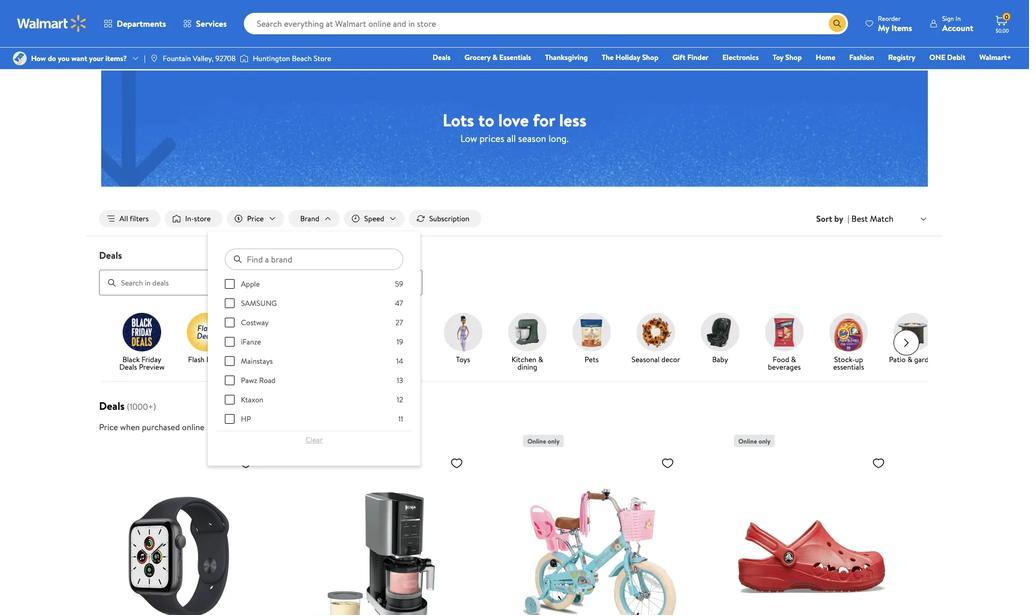 Task type: locate. For each thing, give the bounding box(es) containing it.
| right by
[[848, 213, 850, 225]]

0 horizontal spatial price
[[99, 421, 118, 433]]

account
[[943, 22, 974, 33]]

debit
[[948, 52, 966, 62]]

the holiday shop link
[[597, 51, 664, 63]]

preview
[[139, 361, 165, 372]]

ktaxon
[[241, 394, 264, 405]]

gift finder link
[[668, 51, 714, 63]]

price left "when"
[[99, 421, 118, 433]]

Find a brand search field
[[225, 249, 403, 270]]

1 horizontal spatial  image
[[240, 53, 249, 64]]

seasonal decor image
[[637, 313, 676, 351]]

stock-
[[835, 354, 856, 364]]

your
[[89, 53, 104, 63]]

|
[[144, 53, 146, 63], [848, 213, 850, 225]]

1 vertical spatial home
[[261, 354, 280, 364]]

tech link
[[371, 313, 427, 365]]

deals left preview
[[119, 361, 137, 372]]

samsung
[[241, 298, 277, 308]]

reorder
[[879, 14, 901, 23]]

thanksgiving link
[[541, 51, 593, 63]]

patio
[[890, 354, 906, 364]]

 image for huntington
[[240, 53, 249, 64]]

sort and filter section element
[[86, 201, 943, 236]]

| right items? on the top
[[144, 53, 146, 63]]

services button
[[175, 11, 236, 36]]

deals (1000+)
[[99, 398, 156, 413]]

& inside food & beverages
[[792, 354, 797, 364]]

apple watch se (1st gen) gps, 44mm space gray aluminum case with midnight sport band - regular image
[[101, 452, 257, 615]]

1 horizontal spatial only
[[759, 436, 771, 446]]

in-
[[185, 213, 194, 224]]

0 horizontal spatial |
[[144, 53, 146, 63]]

14
[[396, 356, 403, 366]]

speed
[[365, 213, 385, 224]]

1 horizontal spatial online only
[[739, 436, 771, 446]]

1 horizontal spatial price
[[247, 213, 264, 224]]

shop right toy
[[786, 52, 802, 62]]

one debit
[[930, 52, 966, 62]]

& right food
[[792, 354, 797, 364]]

one
[[930, 52, 946, 62]]

price right store
[[247, 213, 264, 224]]

 image right "92708"
[[240, 53, 249, 64]]

grocery & essentials link
[[460, 51, 536, 63]]

shop right "holiday"
[[642, 52, 659, 62]]

&
[[493, 52, 498, 62], [539, 354, 544, 364], [792, 354, 797, 364], [908, 354, 913, 364]]

sign in account
[[943, 14, 974, 33]]

1 horizontal spatial home link
[[811, 51, 841, 63]]

11
[[399, 414, 403, 424]]

sign in to add to favorites list, crocs men's and women's unisex baya clog sandals image
[[873, 456, 886, 470]]

walmart image
[[17, 15, 87, 32]]

shop inside the toy shop link
[[786, 52, 802, 62]]

home link down samsung
[[243, 313, 298, 365]]

shop inside the holiday shop "link"
[[642, 52, 659, 62]]

0 vertical spatial home link
[[811, 51, 841, 63]]

 image
[[240, 53, 249, 64], [150, 54, 158, 63]]

 image
[[13, 51, 27, 65]]

pets link
[[564, 313, 620, 365]]

price for price when purchased online
[[99, 421, 118, 433]]

grocery
[[465, 52, 491, 62]]

departments button
[[95, 11, 175, 36]]

& inside kitchen & dining
[[539, 354, 544, 364]]

speed button
[[344, 210, 405, 227]]

fountain valley, 92708
[[163, 53, 236, 63]]

1 shop from the left
[[642, 52, 659, 62]]

& inside grocery & essentials link
[[493, 52, 498, 62]]

you
[[58, 53, 70, 63]]

flash
[[188, 354, 205, 364]]

 image left the fountain
[[150, 54, 158, 63]]

deals link
[[428, 51, 456, 63]]

crocs men's and women's unisex baya clog sandals image
[[735, 452, 890, 615]]

1 horizontal spatial online
[[739, 436, 758, 446]]

huntington
[[253, 53, 290, 63]]

$0.00
[[996, 27, 1009, 34]]

deals up search icon
[[99, 248, 122, 262]]

27
[[396, 317, 403, 328]]

home down search icon
[[816, 52, 836, 62]]

only for joystar little daisy 14 inch kids bike for 3 4 5 years girls with handbrake children princess bicycle with training wheels basket streamer toddler cycle bikes blue image
[[548, 436, 560, 446]]

 image for fountain
[[150, 54, 158, 63]]

& right patio
[[908, 354, 913, 364]]

home link down search icon
[[811, 51, 841, 63]]

fashion
[[850, 52, 875, 62]]

Walmart Site-Wide search field
[[244, 13, 849, 34]]

sort
[[817, 213, 833, 225]]

| inside sort and filter section element
[[848, 213, 850, 225]]

mainstays
[[241, 356, 273, 366]]

Deals search field
[[86, 248, 943, 296]]

clear button
[[225, 431, 403, 448]]

12
[[397, 394, 403, 405]]

2 online from the left
[[739, 436, 758, 446]]

None checkbox
[[225, 279, 235, 289], [225, 298, 235, 308], [225, 356, 235, 366], [225, 376, 235, 385], [225, 395, 235, 405], [225, 414, 235, 424], [225, 279, 235, 289], [225, 298, 235, 308], [225, 356, 235, 366], [225, 376, 235, 385], [225, 395, 235, 405], [225, 414, 235, 424]]

shop
[[642, 52, 659, 62], [786, 52, 802, 62]]

toy shop link
[[768, 51, 807, 63]]

up
[[856, 354, 864, 364]]

None checkbox
[[225, 318, 235, 327], [225, 337, 235, 347], [225, 318, 235, 327], [225, 337, 235, 347]]

1 online only from the left
[[528, 436, 560, 446]]

purchased
[[142, 421, 180, 433]]

0 horizontal spatial shop
[[642, 52, 659, 62]]

& inside patio & garden link
[[908, 354, 913, 364]]

price inside dropdown button
[[247, 213, 264, 224]]

baby
[[713, 354, 729, 364]]

1 horizontal spatial |
[[848, 213, 850, 225]]

2 online only from the left
[[739, 436, 771, 446]]

0 vertical spatial |
[[144, 53, 146, 63]]

search icon image
[[834, 19, 842, 28]]

0 horizontal spatial  image
[[150, 54, 158, 63]]

1 vertical spatial price
[[99, 421, 118, 433]]

dining
[[518, 361, 538, 372]]

tech image
[[380, 313, 418, 351]]

road
[[259, 375, 276, 386]]

food & beverages
[[768, 354, 801, 372]]

price when purchased online
[[99, 421, 205, 433]]

toys
[[456, 354, 470, 364]]

0 vertical spatial price
[[247, 213, 264, 224]]

2 shop from the left
[[786, 52, 802, 62]]

only for crocs men's and women's unisex baya clog sandals image
[[759, 436, 771, 446]]

essentials
[[834, 361, 865, 372]]

Search search field
[[244, 13, 849, 34]]

& right "dining"
[[539, 354, 544, 364]]

ifanze
[[241, 337, 261, 347]]

registry link
[[884, 51, 921, 63]]

lots
[[443, 108, 474, 132]]

lots to love for less low prices all season long.
[[443, 108, 587, 145]]

essentials
[[500, 52, 531, 62]]

2 only from the left
[[759, 436, 771, 446]]

deals left grocery
[[433, 52, 451, 62]]

1 horizontal spatial home
[[816, 52, 836, 62]]

patio & garden link
[[886, 313, 941, 365]]

sign
[[943, 14, 955, 23]]

0 horizontal spatial online only
[[528, 436, 560, 446]]

0 horizontal spatial only
[[548, 436, 560, 446]]

sort by |
[[817, 213, 850, 225]]

0 horizontal spatial home link
[[243, 313, 298, 365]]

group
[[225, 279, 403, 615]]

1 online from the left
[[528, 436, 546, 446]]

price
[[247, 213, 264, 224], [99, 421, 118, 433]]

home up road
[[261, 354, 280, 364]]

stock-up essentials
[[834, 354, 865, 372]]

for
[[533, 108, 555, 132]]

1 horizontal spatial shop
[[786, 52, 802, 62]]

black friday deals preview
[[119, 354, 165, 372]]

1 vertical spatial home link
[[243, 313, 298, 365]]

how do you want your items?
[[31, 53, 127, 63]]

kitchen and dining image
[[508, 313, 547, 351]]

brand button
[[289, 210, 340, 227]]

1 vertical spatial |
[[848, 213, 850, 225]]

kitchen & dining link
[[500, 313, 556, 373]]

search image
[[108, 278, 116, 287]]

& right grocery
[[493, 52, 498, 62]]

92708
[[216, 53, 236, 63]]

deals up "when"
[[99, 398, 125, 413]]

1 only from the left
[[548, 436, 560, 446]]

0 horizontal spatial online
[[528, 436, 546, 446]]

sign in to add to favorites list, ninja creami, ice cream maker, 5 one-touch programs image
[[451, 456, 463, 470]]

price button
[[227, 210, 284, 227]]

only
[[548, 436, 560, 446], [759, 436, 771, 446]]

next slide for chipmodulewithimages list image
[[894, 330, 920, 356]]

black friday deals image
[[123, 313, 161, 351]]

seasonal decor link
[[628, 313, 684, 365]]

& for garden
[[908, 354, 913, 364]]

pets image
[[573, 313, 611, 351]]

filters
[[130, 213, 149, 224]]

ninja creami, ice cream maker, 5 one-touch programs image
[[312, 452, 468, 615]]

when
[[120, 421, 140, 433]]



Task type: vqa. For each thing, say whether or not it's contained in the screenshot.
$26-$558+ within the dropdown button
no



Task type: describe. For each thing, give the bounding box(es) containing it.
pawz road
[[241, 375, 276, 386]]

flash deals image
[[187, 313, 226, 351]]

decor
[[662, 354, 681, 364]]

price for price
[[247, 213, 264, 224]]

toy
[[773, 52, 784, 62]]

the holiday shop
[[602, 52, 659, 62]]

patio & garden
[[890, 354, 937, 364]]

all
[[507, 132, 516, 145]]

my
[[879, 22, 890, 33]]

online only for crocs men's and women's unisex baya clog sandals image
[[739, 436, 771, 446]]

all
[[119, 213, 128, 224]]

in
[[956, 14, 961, 23]]

sign in to add to favorites list, joystar little daisy 14 inch kids bike for 3 4 5 years girls with handbrake children princess bicycle with training wheels basket streamer toddler cycle bikes blue image
[[662, 456, 675, 470]]

& for essentials
[[493, 52, 498, 62]]

toys image
[[444, 313, 483, 351]]

0 horizontal spatial home
[[261, 354, 280, 364]]

food & beverages link
[[757, 313, 813, 373]]

& for beverages
[[792, 354, 797, 364]]

one debit link
[[925, 51, 971, 63]]

season
[[519, 132, 547, 145]]

Search in deals search field
[[99, 270, 423, 296]]

deals inside search box
[[99, 248, 122, 262]]

finder
[[688, 52, 709, 62]]

(1000+)
[[127, 401, 156, 412]]

gift finder
[[673, 52, 709, 62]]

all filters
[[119, 213, 149, 224]]

fashion link
[[845, 51, 880, 63]]

garden
[[915, 354, 937, 364]]

stock-up essentials link
[[821, 313, 877, 373]]

friday
[[142, 354, 161, 364]]

0 vertical spatial home
[[816, 52, 836, 62]]

0
[[1005, 12, 1009, 21]]

deals inside black friday deals preview
[[119, 361, 137, 372]]

in-store
[[185, 213, 211, 224]]

patio & garden image
[[894, 313, 933, 351]]

flash deals
[[188, 354, 224, 364]]

group containing apple
[[225, 279, 403, 615]]

by
[[835, 213, 844, 225]]

food & beverages image
[[766, 313, 804, 351]]

store
[[314, 53, 331, 63]]

kitchen
[[512, 354, 537, 364]]

13
[[397, 375, 403, 386]]

valley,
[[193, 53, 214, 63]]

costway
[[241, 317, 269, 328]]

food
[[773, 354, 790, 364]]

seasonal decor
[[632, 354, 681, 364]]

sign in to add to favorites list, apple watch se (1st gen) gps, 44mm space gray aluminum case with midnight sport band - regular image
[[239, 456, 252, 470]]

kitchen & dining
[[512, 354, 544, 372]]

toy shop
[[773, 52, 802, 62]]

electronics
[[723, 52, 759, 62]]

online only for joystar little daisy 14 inch kids bike for 3 4 5 years girls with handbrake children princess bicycle with training wheels basket streamer toddler cycle bikes blue image
[[528, 436, 560, 446]]

best match
[[852, 213, 894, 224]]

holiday
[[616, 52, 641, 62]]

stock-up essentials image
[[830, 313, 868, 351]]

subscription
[[430, 213, 470, 224]]

less
[[560, 108, 587, 132]]

seasonal
[[632, 354, 660, 364]]

want
[[71, 53, 87, 63]]

subscription button
[[409, 210, 482, 227]]

tech
[[392, 354, 407, 364]]

black
[[122, 354, 140, 364]]

brand
[[300, 213, 320, 224]]

19
[[397, 337, 403, 347]]

love
[[499, 108, 529, 132]]

online for joystar little daisy 14 inch kids bike for 3 4 5 years girls with handbrake children princess bicycle with training wheels basket streamer toddler cycle bikes blue image
[[528, 436, 546, 446]]

online
[[182, 421, 205, 433]]

home image
[[251, 313, 290, 351]]

how
[[31, 53, 46, 63]]

electronics link
[[718, 51, 764, 63]]

best
[[852, 213, 869, 224]]

do
[[48, 53, 56, 63]]

beverages
[[768, 361, 801, 372]]

lots to love for less. low prices all season long. image
[[101, 71, 928, 187]]

online for crocs men's and women's unisex baya clog sandals image
[[739, 436, 758, 446]]

apple
[[241, 279, 260, 289]]

pawz
[[241, 375, 257, 386]]

baby link
[[693, 313, 748, 365]]

to
[[479, 108, 495, 132]]

clear
[[305, 435, 323, 445]]

fountain
[[163, 53, 191, 63]]

items?
[[105, 53, 127, 63]]

flash deals link
[[178, 313, 234, 365]]

in-store button
[[165, 210, 223, 227]]

joystar little daisy 14 inch kids bike for 3 4 5 years girls with handbrake children princess bicycle with training wheels basket streamer toddler cycle bikes blue image
[[523, 452, 679, 615]]

& for dining
[[539, 354, 544, 364]]

all filters button
[[99, 210, 161, 227]]

walmart+
[[980, 52, 1012, 62]]

reorder my items
[[879, 14, 913, 33]]

deals right flash
[[207, 354, 224, 364]]

the
[[602, 52, 614, 62]]

gift
[[673, 52, 686, 62]]

walmart+ link
[[975, 51, 1017, 63]]

baby image
[[701, 313, 740, 351]]



